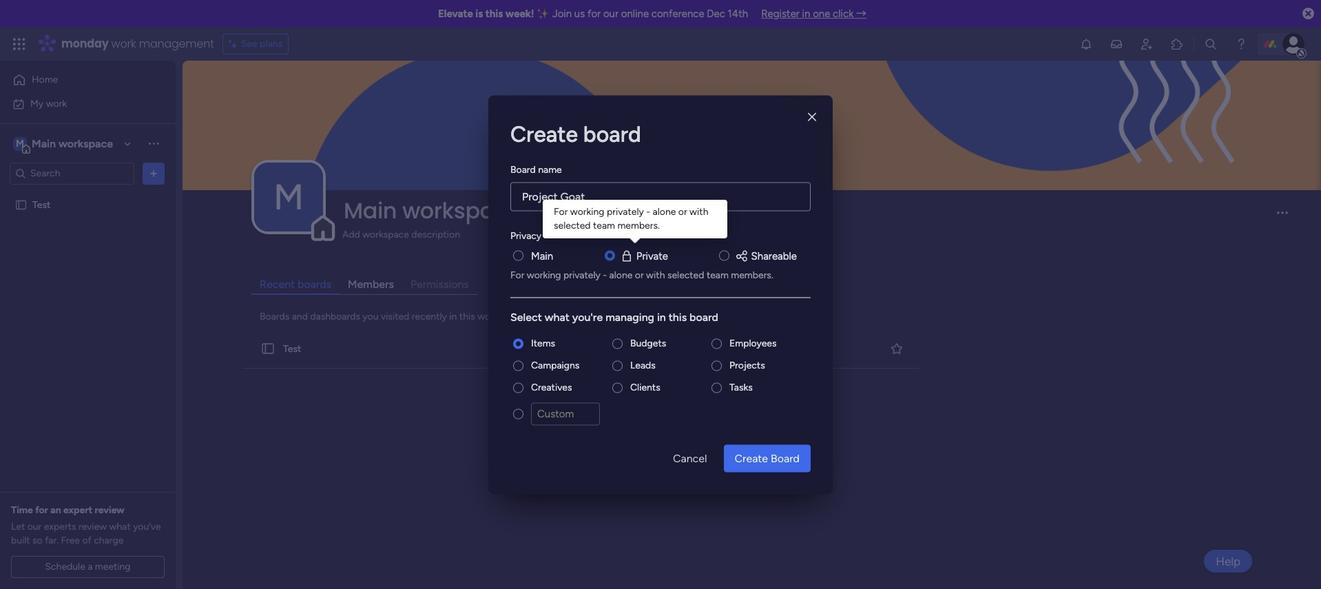 Task type: vqa. For each thing, say whether or not it's contained in the screenshot.
bottommost ASSIGNEE
no



Task type: describe. For each thing, give the bounding box(es) containing it.
board name
[[511, 163, 562, 175]]

select
[[511, 310, 542, 323]]

workspace selection element
[[13, 135, 115, 153]]

Custom field
[[531, 403, 600, 425]]

main button
[[531, 248, 553, 264]]

create board
[[735, 451, 800, 464]]

register
[[761, 8, 800, 20]]

search everything image
[[1204, 37, 1218, 51]]

0 horizontal spatial in
[[449, 311, 457, 323]]

in inside heading
[[657, 310, 666, 323]]

you
[[363, 311, 379, 323]]

schedule
[[45, 561, 85, 573]]

workspace image
[[13, 136, 27, 151]]

permissions
[[411, 278, 469, 291]]

create for create board
[[511, 121, 578, 147]]

Board name field
[[511, 182, 811, 211]]

of
[[82, 535, 91, 546]]

create for create board
[[735, 451, 768, 464]]

us
[[575, 8, 585, 20]]

week!
[[506, 8, 534, 20]]

what inside time for an expert review let our experts review what you've built so far. free of charge
[[109, 521, 131, 533]]

boards
[[298, 278, 331, 291]]

test link
[[240, 329, 922, 369]]

management
[[139, 36, 214, 52]]

budgets
[[630, 337, 666, 349]]

this inside heading
[[669, 310, 687, 323]]

1 vertical spatial review
[[78, 521, 107, 533]]

apps image
[[1171, 37, 1184, 51]]

my work
[[30, 97, 67, 109]]

work for my
[[46, 97, 67, 109]]

so
[[32, 535, 43, 546]]

privacy heading
[[511, 228, 542, 243]]

0 horizontal spatial this
[[459, 311, 475, 323]]

1 horizontal spatial main
[[344, 195, 397, 226]]

recent boards
[[260, 278, 331, 291]]

one
[[813, 8, 831, 20]]

plans
[[260, 38, 283, 50]]

shareable button
[[735, 248, 797, 264]]

visited
[[381, 311, 409, 323]]

or inside the privacy element
[[635, 269, 644, 281]]

expert
[[63, 504, 92, 516]]

select what you're managing in this board heading
[[511, 309, 811, 326]]

help
[[1216, 554, 1241, 568]]

0 vertical spatial working
[[570, 206, 605, 218]]

select product image
[[12, 37, 26, 51]]

- inside the privacy element
[[603, 269, 607, 281]]

dec
[[707, 8, 725, 20]]

boards and dashboards you visited recently in this workspace
[[260, 311, 524, 323]]

→
[[857, 8, 867, 20]]

register in one click → link
[[761, 8, 867, 20]]

you've
[[133, 521, 161, 533]]

main workspace inside workspace selection "element"
[[32, 137, 113, 150]]

time
[[11, 504, 33, 516]]

experts
[[44, 521, 76, 533]]

clients
[[630, 381, 661, 393]]

private button
[[620, 248, 668, 264]]

1 horizontal spatial -
[[646, 206, 651, 218]]

1 horizontal spatial our
[[603, 8, 619, 20]]

workspace inside "element"
[[59, 137, 113, 150]]

add workspace description
[[342, 229, 460, 241]]

test for public board icon
[[283, 343, 301, 355]]

0 vertical spatial for working privately - alone or with selected team members.
[[554, 206, 711, 232]]

elevate is this week! ✨ join us for our online conference dec 14th
[[438, 8, 748, 20]]

schedule a meeting button
[[11, 556, 165, 578]]

0 vertical spatial with
[[690, 206, 709, 218]]

shareable
[[751, 249, 797, 262]]

create board heading
[[511, 117, 811, 150]]

campaigns
[[531, 359, 580, 371]]

meeting
[[95, 561, 131, 573]]

1 vertical spatial main workspace
[[344, 195, 521, 226]]

charge
[[94, 535, 124, 546]]

notifications image
[[1080, 37, 1093, 51]]

help image
[[1235, 37, 1248, 51]]

0 vertical spatial board
[[583, 121, 641, 147]]

boards
[[260, 311, 290, 323]]

members
[[348, 278, 394, 291]]

create board
[[511, 121, 641, 147]]

monday work management
[[61, 36, 214, 52]]

free
[[61, 535, 80, 546]]

my
[[30, 97, 44, 109]]

test list box
[[0, 190, 176, 402]]

1 horizontal spatial this
[[486, 8, 503, 20]]

recently
[[412, 311, 447, 323]]

✨
[[537, 8, 550, 20]]

members. inside the privacy element
[[731, 269, 774, 281]]

you're
[[572, 310, 603, 323]]

built
[[11, 535, 30, 546]]

let
[[11, 521, 25, 533]]

leads
[[630, 359, 656, 371]]

board inside heading
[[511, 163, 536, 175]]

see plans button
[[222, 34, 289, 54]]

click
[[833, 8, 854, 20]]

1 vertical spatial board
[[690, 310, 719, 323]]

selected inside the privacy element
[[668, 269, 704, 281]]

tasks
[[730, 381, 753, 393]]

1 horizontal spatial for
[[554, 206, 568, 218]]

online
[[621, 8, 649, 20]]



Task type: locate. For each thing, give the bounding box(es) containing it.
home
[[32, 74, 58, 85]]

see
[[241, 38, 257, 50]]

or up the privacy element
[[679, 206, 687, 218]]

0 horizontal spatial members.
[[618, 220, 660, 232]]

conference
[[652, 8, 705, 20]]

review
[[95, 504, 125, 516], [78, 521, 107, 533]]

for right us
[[588, 8, 601, 20]]

1 vertical spatial or
[[635, 269, 644, 281]]

team
[[593, 220, 615, 232], [707, 269, 729, 281]]

name
[[538, 163, 562, 175]]

an
[[50, 504, 61, 516]]

with
[[690, 206, 709, 218], [646, 269, 665, 281]]

Search in workspace field
[[29, 165, 115, 181]]

1 horizontal spatial test
[[283, 343, 301, 355]]

private
[[636, 249, 668, 262]]

projects
[[730, 359, 765, 371]]

m
[[16, 137, 24, 149]]

1 horizontal spatial team
[[707, 269, 729, 281]]

0 vertical spatial members.
[[618, 220, 660, 232]]

public board image
[[260, 341, 276, 356]]

option
[[0, 192, 176, 195]]

0 horizontal spatial team
[[593, 220, 615, 232]]

1 horizontal spatial create
[[735, 451, 768, 464]]

in up "budgets"
[[657, 310, 666, 323]]

for
[[588, 8, 601, 20], [35, 504, 48, 516]]

create right cancel
[[735, 451, 768, 464]]

brad klo image
[[1283, 33, 1305, 55]]

1 vertical spatial main
[[344, 195, 397, 226]]

managing
[[606, 310, 655, 323]]

Main workspace field
[[340, 195, 1266, 226]]

0 horizontal spatial for
[[511, 269, 525, 281]]

1 vertical spatial for
[[35, 504, 48, 516]]

1 horizontal spatial main workspace
[[344, 195, 521, 226]]

0 vertical spatial privately
[[607, 206, 644, 218]]

our up so
[[27, 521, 42, 533]]

0 horizontal spatial with
[[646, 269, 665, 281]]

this right recently
[[459, 311, 475, 323]]

test for public board image at the top left
[[32, 199, 51, 210]]

0 horizontal spatial working
[[527, 269, 561, 281]]

1 vertical spatial for working privately - alone or with selected team members.
[[511, 269, 774, 281]]

working inside the privacy element
[[527, 269, 561, 281]]

work right my at the top left
[[46, 97, 67, 109]]

0 vertical spatial test
[[32, 199, 51, 210]]

0 vertical spatial work
[[111, 36, 136, 52]]

main up "add"
[[344, 195, 397, 226]]

selected down private
[[668, 269, 704, 281]]

0 horizontal spatial test
[[32, 199, 51, 210]]

selected right privacy heading
[[554, 220, 591, 232]]

1 vertical spatial team
[[707, 269, 729, 281]]

1 horizontal spatial alone
[[653, 206, 676, 218]]

cancel button
[[662, 444, 718, 472]]

and
[[292, 311, 308, 323]]

1 vertical spatial board
[[771, 451, 800, 464]]

0 vertical spatial team
[[593, 220, 615, 232]]

create
[[511, 121, 578, 147], [735, 451, 768, 464]]

0 vertical spatial or
[[679, 206, 687, 218]]

test right public board image at the top left
[[32, 199, 51, 210]]

this right is
[[486, 8, 503, 20]]

main inside workspace selection "element"
[[32, 137, 56, 150]]

members.
[[618, 220, 660, 232], [731, 269, 774, 281]]

our left 'online'
[[603, 8, 619, 20]]

join
[[553, 8, 572, 20]]

1 vertical spatial our
[[27, 521, 42, 533]]

employees
[[730, 337, 777, 349]]

for down privacy heading
[[511, 269, 525, 281]]

help button
[[1205, 550, 1253, 573]]

main workspace
[[32, 137, 113, 150], [344, 195, 521, 226]]

- up select what you're managing in this board
[[603, 269, 607, 281]]

alone
[[653, 206, 676, 218], [609, 269, 633, 281]]

for working privately - alone or with selected team members. down private button on the top of page
[[511, 269, 774, 281]]

working
[[570, 206, 605, 218], [527, 269, 561, 281]]

privately inside the privacy element
[[564, 269, 601, 281]]

with down private
[[646, 269, 665, 281]]

work for monday
[[111, 36, 136, 52]]

2 vertical spatial main
[[531, 249, 553, 262]]

1 vertical spatial working
[[527, 269, 561, 281]]

inbox image
[[1110, 37, 1124, 51]]

create up the name
[[511, 121, 578, 147]]

or
[[679, 206, 687, 218], [635, 269, 644, 281]]

- up private
[[646, 206, 651, 218]]

1 vertical spatial test
[[283, 343, 301, 355]]

is
[[476, 8, 483, 20]]

what inside heading
[[545, 310, 570, 323]]

register in one click →
[[761, 8, 867, 20]]

for inside time for an expert review let our experts review what you've built so far. free of charge
[[35, 504, 48, 516]]

-
[[646, 206, 651, 218], [603, 269, 607, 281]]

description
[[412, 229, 460, 241]]

board
[[583, 121, 641, 147], [690, 310, 719, 323]]

members. down shareable button
[[731, 269, 774, 281]]

or down private button on the top of page
[[635, 269, 644, 281]]

main inside the privacy element
[[531, 249, 553, 262]]

0 vertical spatial selected
[[554, 220, 591, 232]]

alone down private button on the top of page
[[609, 269, 633, 281]]

privately up you're
[[564, 269, 601, 281]]

0 horizontal spatial main
[[32, 137, 56, 150]]

1 vertical spatial privately
[[564, 269, 601, 281]]

creatives
[[531, 381, 572, 393]]

1 horizontal spatial board
[[690, 310, 719, 323]]

1 horizontal spatial selected
[[668, 269, 704, 281]]

create inside button
[[735, 451, 768, 464]]

with up the privacy element
[[690, 206, 709, 218]]

test inside list box
[[32, 199, 51, 210]]

0 horizontal spatial main workspace
[[32, 137, 113, 150]]

invite members image
[[1140, 37, 1154, 51]]

0 horizontal spatial board
[[583, 121, 641, 147]]

0 vertical spatial main workspace
[[32, 137, 113, 150]]

1 vertical spatial selected
[[668, 269, 704, 281]]

add
[[342, 229, 360, 241]]

team inside the privacy element
[[707, 269, 729, 281]]

alone up private
[[653, 206, 676, 218]]

privacy element
[[511, 248, 811, 281]]

1 vertical spatial for
[[511, 269, 525, 281]]

monday
[[61, 36, 109, 52]]

1 horizontal spatial for
[[588, 8, 601, 20]]

this
[[486, 8, 503, 20], [669, 310, 687, 323], [459, 311, 475, 323]]

0 vertical spatial for
[[588, 8, 601, 20]]

privately up private button on the top of page
[[607, 206, 644, 218]]

close image
[[808, 112, 816, 122]]

for left an
[[35, 504, 48, 516]]

what up items
[[545, 310, 570, 323]]

members. up private button on the top of page
[[618, 220, 660, 232]]

for working privately - alone or with selected team members. inside the privacy element
[[511, 269, 774, 281]]

this right managing
[[669, 310, 687, 323]]

work inside button
[[46, 97, 67, 109]]

board name heading
[[511, 162, 562, 176]]

1 vertical spatial create
[[735, 451, 768, 464]]

workspace
[[59, 137, 113, 150], [402, 195, 521, 226], [363, 229, 409, 241], [478, 311, 524, 323]]

my work button
[[8, 93, 148, 115]]

public board image
[[14, 198, 28, 211]]

work
[[111, 36, 136, 52], [46, 97, 67, 109]]

select what you're managing in this board option group
[[511, 337, 811, 433]]

1 horizontal spatial with
[[690, 206, 709, 218]]

1 horizontal spatial in
[[657, 310, 666, 323]]

in left one at right top
[[802, 8, 811, 20]]

test
[[32, 199, 51, 210], [283, 343, 301, 355]]

0 vertical spatial board
[[511, 163, 536, 175]]

a
[[88, 561, 93, 573]]

1 vertical spatial work
[[46, 97, 67, 109]]

time for an expert review let our experts review what you've built so far. free of charge
[[11, 504, 161, 546]]

privately
[[607, 206, 644, 218], [564, 269, 601, 281]]

1 horizontal spatial or
[[679, 206, 687, 218]]

0 vertical spatial review
[[95, 504, 125, 516]]

1 vertical spatial what
[[109, 521, 131, 533]]

what
[[545, 310, 570, 323], [109, 521, 131, 533]]

0 vertical spatial our
[[603, 8, 619, 20]]

0 vertical spatial -
[[646, 206, 651, 218]]

2 horizontal spatial in
[[802, 8, 811, 20]]

1 horizontal spatial board
[[771, 451, 800, 464]]

0 horizontal spatial privately
[[564, 269, 601, 281]]

see plans
[[241, 38, 283, 50]]

2 horizontal spatial this
[[669, 310, 687, 323]]

0 vertical spatial create
[[511, 121, 578, 147]]

create board button
[[724, 444, 811, 472]]

our
[[603, 8, 619, 20], [27, 521, 42, 533]]

items
[[531, 337, 555, 349]]

main right workspace image
[[32, 137, 56, 150]]

create inside heading
[[511, 121, 578, 147]]

for inside the privacy element
[[511, 269, 525, 281]]

0 horizontal spatial -
[[603, 269, 607, 281]]

2 horizontal spatial main
[[531, 249, 553, 262]]

0 vertical spatial alone
[[653, 206, 676, 218]]

0 horizontal spatial create
[[511, 121, 578, 147]]

0 horizontal spatial selected
[[554, 220, 591, 232]]

1 vertical spatial with
[[646, 269, 665, 281]]

privacy
[[511, 229, 542, 241]]

add to favorites image
[[890, 341, 904, 355]]

selected
[[554, 220, 591, 232], [668, 269, 704, 281]]

with inside the privacy element
[[646, 269, 665, 281]]

in right recently
[[449, 311, 457, 323]]

far.
[[45, 535, 59, 546]]

select what you're managing in this board
[[511, 310, 719, 323]]

what up charge
[[109, 521, 131, 533]]

1 vertical spatial alone
[[609, 269, 633, 281]]

test right public board icon
[[283, 343, 301, 355]]

1 vertical spatial members.
[[731, 269, 774, 281]]

home button
[[8, 69, 148, 91]]

schedule a meeting
[[45, 561, 131, 573]]

work right monday
[[111, 36, 136, 52]]

0 vertical spatial for
[[554, 206, 568, 218]]

main down privacy heading
[[531, 249, 553, 262]]

0 horizontal spatial for
[[35, 504, 48, 516]]

board inside button
[[771, 451, 800, 464]]

1 horizontal spatial working
[[570, 206, 605, 218]]

for down the name
[[554, 206, 568, 218]]

for working privately - alone or with selected team members. up private button on the top of page
[[554, 206, 711, 232]]

0 horizontal spatial or
[[635, 269, 644, 281]]

elevate
[[438, 8, 473, 20]]

for working privately - alone or with selected team members.
[[554, 206, 711, 232], [511, 269, 774, 281]]

1 horizontal spatial work
[[111, 36, 136, 52]]

recent
[[260, 278, 295, 291]]

0 vertical spatial main
[[32, 137, 56, 150]]

0 vertical spatial what
[[545, 310, 570, 323]]

0 horizontal spatial board
[[511, 163, 536, 175]]

1 horizontal spatial what
[[545, 310, 570, 323]]

main workspace up search in workspace field in the top of the page
[[32, 137, 113, 150]]

1 vertical spatial -
[[603, 269, 607, 281]]

1 horizontal spatial privately
[[607, 206, 644, 218]]

alone inside the privacy element
[[609, 269, 633, 281]]

our inside time for an expert review let our experts review what you've built so far. free of charge
[[27, 521, 42, 533]]

1 horizontal spatial members.
[[731, 269, 774, 281]]

main workspace up description
[[344, 195, 521, 226]]

review up charge
[[95, 504, 125, 516]]

board
[[511, 163, 536, 175], [771, 451, 800, 464]]

cancel
[[673, 451, 707, 464]]

0 horizontal spatial work
[[46, 97, 67, 109]]

0 horizontal spatial our
[[27, 521, 42, 533]]

main
[[32, 137, 56, 150], [344, 195, 397, 226], [531, 249, 553, 262]]

review up the "of"
[[78, 521, 107, 533]]

0 horizontal spatial alone
[[609, 269, 633, 281]]

14th
[[728, 8, 748, 20]]

dashboards
[[310, 311, 360, 323]]

0 horizontal spatial what
[[109, 521, 131, 533]]



